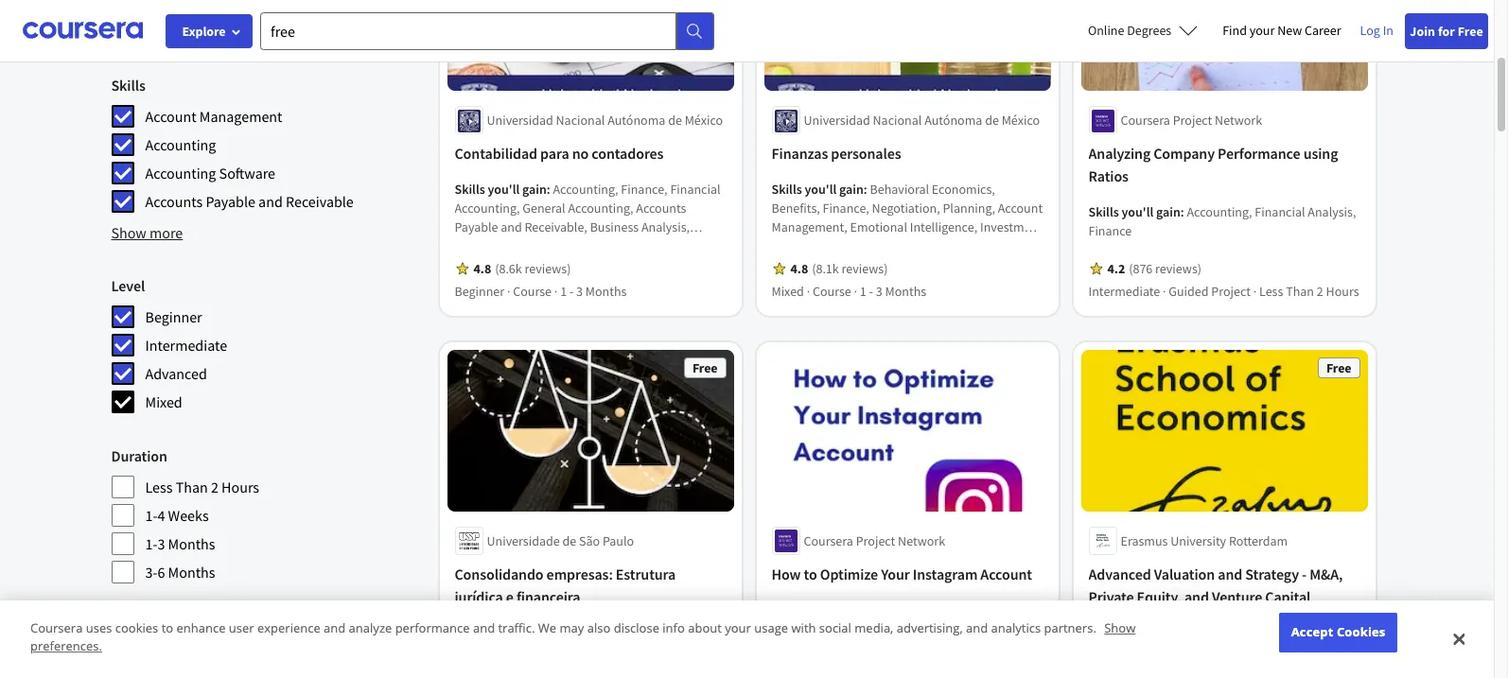Task type: describe. For each thing, give the bounding box(es) containing it.
intermediate · guided project · less than 2 hours
[[1089, 283, 1359, 300]]

consolidando
[[455, 565, 544, 584]]

course for contabilidad
[[513, 283, 552, 300]]

1 horizontal spatial 2
[[1317, 283, 1324, 300]]

account up analytics
[[981, 565, 1032, 584]]

accounting, finance, financial accounting, general accounting, accounts payable and receivable, business analysis, financial analysis, operational analysis, planning, account management
[[455, 181, 721, 274]]

planning, inside accounting, finance, financial accounting, general accounting, accounts payable and receivable, business analysis, financial analysis, operational analysis, planning, account management
[[455, 257, 507, 274]]

leadership
[[628, 643, 689, 660]]

business inside accounting, finance, financial accounting, general accounting, accounts payable and receivable, business analysis, financial analysis, operational analysis, planning, account management
[[590, 219, 639, 236]]

guided
[[1169, 283, 1209, 300]]

6
[[157, 563, 165, 582]]

são
[[579, 533, 600, 550]]

4.8 (8.1k reviews)
[[791, 261, 888, 278]]

skills group
[[111, 74, 421, 214]]

: for contabilidad para no contadores
[[547, 181, 550, 198]]

management, down benefits,
[[772, 219, 848, 236]]

gain for contabilidad para no contadores
[[522, 181, 547, 198]]

1 horizontal spatial your
[[1250, 22, 1275, 39]]

gain for finanzas personales
[[839, 181, 864, 198]]

partners.
[[1044, 620, 1097, 637]]

mergers inside business analysis, business process management, finance, leadership and management, mergers & acquisition
[[533, 662, 577, 678]]

accept
[[1291, 624, 1334, 641]]

performance
[[395, 620, 470, 637]]

skills up process
[[455, 624, 485, 641]]

analyzing company performance using ratios link
[[1089, 142, 1360, 188]]

analysis, right operational
[[627, 238, 675, 255]]

intermediate for intermediate
[[145, 336, 227, 355]]

4 · from the left
[[854, 283, 857, 300]]

months down strategy,
[[885, 283, 927, 300]]

disclose
[[614, 620, 660, 637]]

degrees
[[1127, 22, 1172, 39]]

(876
[[1129, 261, 1153, 278]]

advertising,
[[897, 620, 963, 637]]

business analysis, business process management, finance, leadership and management, mergers & acquisition
[[455, 624, 726, 678]]

accounting, up operational
[[568, 200, 634, 217]]

course for finanzas
[[813, 283, 851, 300]]

log
[[1360, 22, 1381, 39]]

0 vertical spatial hours
[[1326, 283, 1359, 300]]

we
[[538, 620, 557, 637]]

you'll for consolidando empresas: estrutura jurídica e financeira
[[488, 624, 520, 641]]

for
[[1438, 22, 1455, 39]]

analysis, down accept
[[1293, 643, 1341, 660]]

estrutura
[[616, 565, 676, 584]]

general
[[523, 200, 566, 217]]

months right 6
[[168, 563, 215, 582]]

: for consolidando empresas: estrutura jurídica e financeira
[[547, 624, 550, 641]]

you'll for contabilidad para no contadores
[[488, 181, 520, 198]]

hours inside "duration" group
[[221, 478, 259, 497]]

and inside business analysis, business process management, finance, leadership and management, mergers & acquisition
[[692, 643, 713, 660]]

4.8 for finanzas
[[791, 261, 808, 278]]

personales
[[831, 144, 901, 163]]

universidade
[[487, 533, 560, 550]]

behavioral economics, benefits, finance, negotiation, planning, account management, emotional intelligence, investment management, strategy, strategy and operations
[[772, 181, 1043, 255]]

coursera for to
[[804, 533, 853, 550]]

de for contabilidad para no contadores
[[668, 112, 682, 129]]

finanzas
[[772, 144, 828, 163]]

& inside the "finance, mergers & acquisitions, business analysis, data analysis, financial analysis, investment managemen"
[[1283, 624, 1291, 641]]

free for advanced valuation and strategy - m&a, private equity, and venture capital
[[1327, 360, 1352, 377]]

business inside the "finance, mergers & acquisitions, business analysis, data analysis, financial analysis, investment managemen"
[[1162, 643, 1211, 660]]

jurídica
[[455, 588, 503, 606]]

intelligence,
[[910, 219, 978, 236]]

preferences.
[[30, 638, 102, 655]]

3 · from the left
[[807, 283, 810, 300]]

analysis, inside "accounting, financial analysis, finance"
[[1308, 204, 1356, 221]]

valuation
[[1154, 565, 1215, 584]]

beginner for beginner
[[145, 308, 202, 326]]

show inside show preferences.
[[1105, 620, 1136, 637]]

accounting, down contabilidad para no contadores link
[[553, 181, 618, 198]]

investment for personales
[[980, 219, 1043, 236]]

you'll for analyzing company performance using ratios
[[1122, 204, 1154, 221]]

1 more from the top
[[150, 23, 183, 42]]

& inside business analysis, business process management, finance, leadership and management, mergers & acquisition
[[580, 662, 588, 678]]

accept cookies button
[[1279, 613, 1398, 653]]

1- for 3
[[145, 535, 157, 554]]

management, down process
[[455, 662, 531, 678]]

accounting software
[[145, 164, 275, 183]]

join
[[1410, 22, 1436, 39]]

mixed for mixed
[[145, 393, 182, 412]]

gain for consolidando empresas: estrutura jurídica e financeira
[[522, 624, 547, 641]]

skills up finance
[[1089, 204, 1119, 221]]

advanced valuation and strategy - m&a, private equity, and venture capital
[[1089, 565, 1343, 606]]

méxico for finanzas personales
[[1002, 112, 1040, 129]]

consolidando empresas: estrutura jurídica e financeira
[[455, 565, 676, 606]]

erasmus
[[1121, 533, 1168, 550]]

intermediate for intermediate · guided project · less than 2 hours
[[1089, 283, 1160, 300]]

contabilidad
[[455, 144, 537, 163]]

coursera uses cookies to enhance user experience and analyze performance and traffic. we may also disclose info about your usage with social media, advertising, and analytics partners.
[[30, 620, 1100, 637]]

enhance
[[176, 620, 226, 637]]

autónoma for finanzas personales
[[925, 112, 983, 129]]

account inside skills group
[[145, 107, 197, 126]]

1 for personales
[[860, 283, 867, 300]]

advanced valuation and strategy - m&a, private equity, and venture capital link
[[1089, 563, 1360, 608]]

private
[[1089, 588, 1134, 606]]

network for performance
[[1215, 112, 1262, 129]]

contabilidad para no contadores link
[[455, 142, 726, 165]]

you'll for finanzas personales
[[805, 181, 837, 198]]

gain up social
[[839, 602, 864, 619]]

and inside accounting, finance, financial accounting, general accounting, accounts payable and receivable, business analysis, financial analysis, operational analysis, planning, account management
[[501, 219, 522, 236]]

log in link
[[1351, 19, 1403, 42]]

1-4 weeks
[[145, 506, 209, 525]]

also
[[587, 620, 611, 637]]

paulo
[[603, 533, 634, 550]]

accept cookies
[[1291, 624, 1386, 641]]

skills up usage
[[772, 602, 802, 619]]

erasmus university rotterdam
[[1121, 533, 1288, 550]]

product
[[171, 617, 222, 636]]

0 vertical spatial show
[[111, 23, 147, 42]]

: up media,
[[864, 602, 867, 619]]

planning, inside behavioral economics, benefits, finance, negotiation, planning, account management, emotional intelligence, investment management, strategy, strategy and operations
[[943, 200, 995, 217]]

network for optimize
[[898, 533, 945, 550]]

operations
[[974, 238, 1035, 255]]

(8.1k
[[812, 261, 839, 278]]

show preferences. link
[[30, 620, 1136, 655]]

5 · from the left
[[1163, 283, 1166, 300]]

1 show more from the top
[[111, 23, 183, 42]]

analysis, down contadores
[[642, 219, 690, 236]]

may
[[560, 620, 584, 637]]

log in
[[1360, 22, 1394, 39]]

empresas:
[[547, 565, 613, 584]]

mixed for mixed · course · 1 - 3 months
[[772, 283, 804, 300]]

advanced for advanced valuation and strategy - m&a, private equity, and venture capital
[[1089, 565, 1151, 584]]

mergers inside the "finance, mergers & acquisitions, business analysis, data analysis, financial analysis, investment managemen"
[[1236, 624, 1280, 641]]

nacional for para
[[556, 112, 605, 129]]

you'll up social
[[805, 602, 837, 619]]

you'll up 'acquisitions,'
[[1122, 624, 1154, 641]]

accounts payable and receivable
[[145, 192, 354, 211]]

and up process
[[473, 620, 495, 637]]

project for how to optimize your instagram account
[[856, 533, 895, 550]]

0 horizontal spatial to
[[162, 620, 173, 637]]

less than 2 hours
[[145, 478, 259, 497]]

join for free
[[1410, 22, 1483, 39]]

accounts inside skills group
[[145, 192, 203, 211]]

skills you'll gain : for consolidando
[[455, 624, 553, 641]]

and inside skills group
[[258, 192, 283, 211]]

explore
[[182, 23, 226, 40]]

level
[[111, 276, 145, 295]]

0 horizontal spatial coursera
[[30, 620, 83, 637]]

skills up benefits,
[[772, 181, 802, 198]]

3 for para
[[576, 283, 583, 300]]

finanzas personales link
[[772, 142, 1043, 165]]

1 for para
[[560, 283, 567, 300]]

universidad for finanzas
[[804, 112, 870, 129]]

about
[[688, 620, 722, 637]]

1 · from the left
[[507, 283, 510, 300]]

online degrees
[[1088, 22, 1172, 39]]

analyzing
[[1089, 144, 1151, 163]]

receivable
[[286, 192, 354, 211]]

equity,
[[1137, 588, 1182, 606]]

payable inside accounting, finance, financial accounting, general accounting, accounts payable and receivable, business analysis, financial analysis, operational analysis, planning, account management
[[455, 219, 498, 236]]

cookies
[[1337, 624, 1386, 641]]

weeks
[[168, 506, 209, 525]]

skills inside group
[[111, 76, 145, 95]]

show preferences.
[[30, 620, 1136, 655]]

explore button
[[166, 14, 253, 48]]

accounting, down contabilidad
[[455, 200, 520, 217]]

management inside accounting, finance, financial accounting, general accounting, accounts payable and receivable, business analysis, financial analysis, operational analysis, planning, account management
[[557, 257, 630, 274]]

3-6 months
[[145, 563, 215, 582]]

strategy inside behavioral economics, benefits, finance, negotiation, planning, account management, emotional intelligence, investment management, strategy, strategy and operations
[[902, 238, 947, 255]]

0 vertical spatial than
[[1286, 283, 1314, 300]]

1 vertical spatial project
[[1212, 283, 1251, 300]]

finance, mergers & acquisitions, business analysis, data analysis, financial analysis, investment managemen
[[1089, 624, 1341, 678]]

What do you want to learn? text field
[[260, 12, 677, 50]]

gain down equity,
[[1156, 624, 1181, 641]]

software
[[219, 164, 275, 183]]

0 horizontal spatial de
[[563, 533, 577, 550]]

find your new career
[[1223, 22, 1341, 39]]

free for consolidando empresas: estrutura jurídica e financeira
[[693, 360, 718, 377]]

traffic.
[[498, 620, 535, 637]]

2 inside "duration" group
[[211, 478, 218, 497]]

skills you'll gain
[[1089, 624, 1181, 641]]

autónoma for contabilidad para no contadores
[[608, 112, 666, 129]]



Task type: locate. For each thing, give the bounding box(es) containing it.
level group
[[111, 274, 421, 414]]

ratios
[[1089, 167, 1129, 186]]

skills down coursera image
[[111, 76, 145, 95]]

: left 'may'
[[547, 624, 550, 641]]

0 vertical spatial payable
[[206, 192, 255, 211]]

1 horizontal spatial universidad
[[804, 112, 870, 129]]

online degrees button
[[1073, 9, 1213, 51]]

0 horizontal spatial hours
[[221, 478, 259, 497]]

2 méxico from the left
[[1002, 112, 1040, 129]]

skills you'll gain :
[[455, 181, 553, 198], [772, 181, 870, 198], [1089, 204, 1187, 221], [455, 624, 553, 641]]

1 vertical spatial show more button
[[111, 221, 183, 244]]

gain down personales
[[839, 181, 864, 198]]

finance, inside accounting, finance, financial accounting, general accounting, accounts payable and receivable, business analysis, financial analysis, operational analysis, planning, account management
[[621, 181, 668, 198]]

project right guided
[[1212, 283, 1251, 300]]

gain up general
[[522, 181, 547, 198]]

- inside advanced valuation and strategy - m&a, private equity, and venture capital
[[1302, 565, 1307, 584]]

1 horizontal spatial mixed
[[772, 283, 804, 300]]

in
[[1383, 22, 1394, 39]]

: for analyzing company performance using ratios
[[1181, 204, 1184, 221]]

behavioral
[[870, 181, 929, 198]]

1 universidad from the left
[[487, 112, 553, 129]]

network
[[1215, 112, 1262, 129], [898, 533, 945, 550]]

0 horizontal spatial accounts
[[145, 192, 203, 211]]

course down 4.8 (8.6k reviews) at the top left
[[513, 283, 552, 300]]

accounting up accounting software
[[145, 135, 216, 154]]

to right how
[[804, 565, 817, 584]]

university
[[1171, 533, 1227, 550]]

accounts inside accounting, finance, financial accounting, general accounting, accounts payable and receivable, business analysis, financial analysis, operational analysis, planning, account management
[[636, 200, 686, 217]]

4.2 (876 reviews)
[[1108, 261, 1202, 278]]

0 horizontal spatial &
[[580, 662, 588, 678]]

than inside "duration" group
[[176, 478, 208, 497]]

investment inside behavioral economics, benefits, finance, negotiation, planning, account management, emotional intelligence, investment management, strategy, strategy and operations
[[980, 219, 1043, 236]]

and down intelligence,
[[950, 238, 971, 255]]

1 vertical spatial &
[[580, 662, 588, 678]]

months
[[586, 283, 627, 300], [885, 283, 927, 300], [168, 535, 215, 554], [168, 563, 215, 582]]

payable up (8.6k
[[455, 219, 498, 236]]

0 vertical spatial your
[[1250, 22, 1275, 39]]

1 nacional from the left
[[556, 112, 605, 129]]

nacional for personales
[[873, 112, 922, 129]]

1 méxico from the left
[[685, 112, 723, 129]]

2 course from the left
[[813, 283, 851, 300]]

advanced inside level group
[[145, 364, 207, 383]]

1 horizontal spatial advanced
[[1089, 565, 1151, 584]]

analysis,
[[1308, 204, 1356, 221], [642, 219, 690, 236], [508, 238, 556, 255], [627, 238, 675, 255], [604, 624, 653, 641], [1213, 643, 1262, 660], [1293, 643, 1341, 660], [1142, 662, 1190, 678]]

your
[[881, 565, 910, 584]]

you'll up process
[[488, 624, 520, 641]]

finance, inside business analysis, business process management, finance, leadership and management, mergers & acquisition
[[579, 643, 625, 660]]

finance, down also
[[579, 643, 625, 660]]

2 vertical spatial coursera
[[30, 620, 83, 637]]

you'll up finance
[[1122, 204, 1154, 221]]

de up economics,
[[985, 112, 999, 129]]

you'll up benefits,
[[805, 181, 837, 198]]

your right about
[[725, 620, 751, 637]]

and up (8.6k
[[501, 219, 522, 236]]

reviews) up guided
[[1156, 261, 1202, 278]]

operational
[[559, 238, 624, 255]]

gain left 'may'
[[522, 624, 547, 641]]

skills you'll gain : for finanzas
[[772, 181, 870, 198]]

mergers down we
[[533, 662, 577, 678]]

1 1- from the top
[[145, 506, 157, 525]]

skills you'll gain : up process
[[455, 624, 553, 641]]

instagram
[[913, 565, 978, 584]]

1-3 months
[[145, 535, 215, 554]]

1 horizontal spatial méxico
[[1002, 112, 1040, 129]]

uses
[[86, 620, 112, 637]]

benefits,
[[772, 200, 820, 217]]

and left analytics
[[966, 620, 988, 637]]

1 horizontal spatial 4.8
[[791, 261, 808, 278]]

2 horizontal spatial coursera
[[1121, 112, 1170, 129]]

payable inside skills group
[[206, 192, 255, 211]]

1 horizontal spatial planning,
[[943, 200, 995, 217]]

0 vertical spatial &
[[1283, 624, 1291, 641]]

1- for 4
[[145, 506, 157, 525]]

less up 4
[[145, 478, 173, 497]]

career
[[1305, 22, 1341, 39]]

- for personales
[[869, 283, 873, 300]]

0 horizontal spatial coursera project network
[[804, 533, 945, 550]]

media,
[[855, 620, 894, 637]]

advanced for advanced
[[145, 364, 207, 383]]

advanced inside advanced valuation and strategy - m&a, private equity, and venture capital
[[1089, 565, 1151, 584]]

join for free link
[[1405, 13, 1489, 49]]

3 down operational
[[576, 283, 583, 300]]

6 · from the left
[[1254, 283, 1257, 300]]

1 vertical spatial more
[[150, 223, 183, 242]]

nacional up the finanzas personales "link"
[[873, 112, 922, 129]]

social
[[870, 602, 904, 619]]

and up venture
[[1218, 565, 1243, 584]]

skills up 'acquisitions,'
[[1089, 624, 1119, 641]]

0 horizontal spatial your
[[725, 620, 751, 637]]

0 vertical spatial intermediate
[[1089, 283, 1160, 300]]

analysis, inside business analysis, business process management, finance, leadership and management, mergers & acquisition
[[604, 624, 653, 641]]

0 horizontal spatial mergers
[[533, 662, 577, 678]]

universidad for contabilidad
[[487, 112, 553, 129]]

0 horizontal spatial strategy
[[902, 238, 947, 255]]

1 horizontal spatial strategy
[[1246, 565, 1299, 584]]

4.8 (8.6k reviews)
[[474, 261, 571, 278]]

0 horizontal spatial 3
[[157, 535, 165, 554]]

1 vertical spatial show
[[111, 223, 147, 242]]

de up contabilidad para no contadores link
[[668, 112, 682, 129]]

1 horizontal spatial beginner
[[455, 283, 505, 300]]

0 vertical spatial to
[[804, 565, 817, 584]]

3 reviews) from the left
[[1156, 261, 1202, 278]]

capital
[[1265, 588, 1311, 606]]

0 horizontal spatial autónoma
[[608, 112, 666, 129]]

0 vertical spatial more
[[150, 23, 183, 42]]

- left m&a, on the bottom
[[1302, 565, 1307, 584]]

strategy inside advanced valuation and strategy - m&a, private equity, and venture capital
[[1246, 565, 1299, 584]]

investment down venture
[[1193, 662, 1255, 678]]

project up your
[[856, 533, 895, 550]]

optimize
[[820, 565, 878, 584]]

1 horizontal spatial reviews)
[[842, 261, 888, 278]]

coursera project network for performance
[[1121, 112, 1262, 129]]

1 show more button from the top
[[111, 21, 183, 44]]

coursera image
[[23, 15, 143, 46]]

how to optimize your instagram account link
[[772, 563, 1043, 586]]

investment inside the "finance, mergers & acquisitions, business analysis, data analysis, financial analysis, investment managemen"
[[1193, 662, 1255, 678]]

learning product
[[111, 617, 222, 636]]

analysis, up 4.8 (8.6k reviews) at the top left
[[508, 238, 556, 255]]

de left são
[[563, 533, 577, 550]]

months down weeks
[[168, 535, 215, 554]]

2 nacional from the left
[[873, 112, 922, 129]]

2 show more button from the top
[[111, 221, 183, 244]]

planning, down economics,
[[943, 200, 995, 217]]

2 show more from the top
[[111, 223, 183, 242]]

2 universidad nacional autónoma de méxico from the left
[[804, 112, 1040, 129]]

accounting down the account management
[[145, 164, 216, 183]]

4.8
[[474, 261, 491, 278], [791, 261, 808, 278]]

finance, inside behavioral economics, benefits, finance, negotiation, planning, account management, emotional intelligence, investment management, strategy, strategy and operations
[[823, 200, 869, 217]]

mixed down 4.8 (8.1k reviews)
[[772, 283, 804, 300]]

1 horizontal spatial &
[[1283, 624, 1291, 641]]

3 for personales
[[876, 283, 883, 300]]

1 vertical spatial management
[[557, 257, 630, 274]]

2 · from the left
[[554, 283, 558, 300]]

contabilidad para no contadores
[[455, 144, 664, 163]]

financial inside the "finance, mergers & acquisitions, business analysis, data analysis, financial analysis, investment managemen"
[[1089, 662, 1139, 678]]

1 horizontal spatial payable
[[455, 219, 498, 236]]

and left analyze
[[324, 620, 346, 637]]

project for analyzing company performance using ratios
[[1173, 112, 1212, 129]]

financeira
[[517, 588, 581, 606]]

analyzing company performance using ratios
[[1089, 144, 1338, 186]]

& up data
[[1283, 624, 1291, 641]]

1 vertical spatial network
[[898, 533, 945, 550]]

account inside behavioral economics, benefits, finance, negotiation, planning, account management, emotional intelligence, investment management, strategy, strategy and operations
[[998, 200, 1043, 217]]

: down analyzing company performance using ratios
[[1181, 204, 1184, 221]]

: up general
[[547, 181, 550, 198]]

3 down 4
[[157, 535, 165, 554]]

1 vertical spatial mixed
[[145, 393, 182, 412]]

4.8 left (8.1k
[[791, 261, 808, 278]]

2 autónoma from the left
[[925, 112, 983, 129]]

finance, down contadores
[[621, 181, 668, 198]]

you'll
[[488, 181, 520, 198], [805, 181, 837, 198], [1122, 204, 1154, 221], [805, 602, 837, 619], [488, 624, 520, 641], [1122, 624, 1154, 641]]

1 universidad nacional autónoma de méxico from the left
[[487, 112, 723, 129]]

1 vertical spatial accounting
[[145, 164, 216, 183]]

finance, inside the "finance, mergers & acquisitions, business analysis, data analysis, financial analysis, investment managemen"
[[1187, 624, 1234, 641]]

management, down we
[[500, 643, 576, 660]]

skills you'll gain : for analyzing
[[1089, 204, 1187, 221]]

universidad nacional autónoma de méxico for para
[[487, 112, 723, 129]]

and down software
[[258, 192, 283, 211]]

1 vertical spatial 1-
[[145, 535, 157, 554]]

1 horizontal spatial less
[[1260, 283, 1284, 300]]

0 vertical spatial 1-
[[145, 506, 157, 525]]

0 horizontal spatial management
[[200, 107, 282, 126]]

info
[[663, 620, 685, 637]]

intermediate inside level group
[[145, 336, 227, 355]]

management up software
[[200, 107, 282, 126]]

accounting for accounting
[[145, 135, 216, 154]]

finance, up emotional
[[823, 200, 869, 217]]

0 vertical spatial beginner
[[455, 283, 505, 300]]

0 horizontal spatial reviews)
[[525, 261, 571, 278]]

None search field
[[260, 12, 714, 50]]

2 more from the top
[[150, 223, 183, 242]]

reviews) for personales
[[842, 261, 888, 278]]

4.8 for contabilidad
[[474, 261, 491, 278]]

0 vertical spatial less
[[1260, 283, 1284, 300]]

0 vertical spatial coursera project network
[[1121, 112, 1262, 129]]

1 horizontal spatial investment
[[1193, 662, 1255, 678]]

accounts down accounting software
[[145, 192, 203, 211]]

payable down software
[[206, 192, 255, 211]]

0 vertical spatial project
[[1173, 112, 1212, 129]]

1- left weeks
[[145, 506, 157, 525]]

emotional
[[850, 219, 907, 236]]

account management
[[145, 107, 282, 126]]

: for finanzas personales
[[864, 181, 867, 198]]

analytics
[[991, 620, 1041, 637]]

0 horizontal spatial universidad
[[487, 112, 553, 129]]

1 vertical spatial your
[[725, 620, 751, 637]]

0 vertical spatial coursera
[[1121, 112, 1170, 129]]

coursera project network for optimize
[[804, 533, 945, 550]]

acquisitions,
[[1089, 643, 1159, 660]]

reviews) up beginner · course · 1 - 3 months
[[525, 261, 571, 278]]

find your new career link
[[1213, 19, 1351, 43]]

new
[[1278, 22, 1302, 39]]

1 vertical spatial investment
[[1193, 662, 1255, 678]]

1 vertical spatial coursera project network
[[804, 533, 945, 550]]

0 horizontal spatial beginner
[[145, 308, 202, 326]]

0 horizontal spatial free
[[693, 360, 718, 377]]

analysis, left data
[[1213, 643, 1262, 660]]

duration
[[111, 447, 167, 466]]

finanzas personales
[[772, 144, 901, 163]]

3 inside "duration" group
[[157, 535, 165, 554]]

account
[[145, 107, 197, 126], [998, 200, 1043, 217], [510, 257, 555, 274], [981, 565, 1032, 584]]

1 course from the left
[[513, 283, 552, 300]]

0 vertical spatial strategy
[[902, 238, 947, 255]]

coursera for company
[[1121, 112, 1170, 129]]

0 vertical spatial mixed
[[772, 283, 804, 300]]

management
[[200, 107, 282, 126], [557, 257, 630, 274]]

nacional
[[556, 112, 605, 129], [873, 112, 922, 129]]

1 vertical spatial less
[[145, 478, 173, 497]]

1 horizontal spatial intermediate
[[1089, 283, 1160, 300]]

duration group
[[111, 445, 421, 585]]

1-
[[145, 506, 157, 525], [145, 535, 157, 554]]

reviews)
[[525, 261, 571, 278], [842, 261, 888, 278], [1156, 261, 1202, 278]]

payable
[[206, 192, 255, 211], [455, 219, 498, 236]]

méxico for contabilidad para no contadores
[[685, 112, 723, 129]]

universidad up finanzas personales
[[804, 112, 870, 129]]

show up level
[[111, 223, 147, 242]]

1 vertical spatial than
[[176, 478, 208, 497]]

find
[[1223, 22, 1247, 39]]

universidad up contabilidad
[[487, 112, 553, 129]]

rotterdam
[[1229, 533, 1288, 550]]

mixed · course · 1 - 3 months
[[772, 283, 927, 300]]

management inside skills group
[[200, 107, 282, 126]]

investment for valuation
[[1193, 662, 1255, 678]]

2 1- from the top
[[145, 535, 157, 554]]

0 vertical spatial 2
[[1317, 283, 1324, 300]]

mergers up data
[[1236, 624, 1280, 641]]

how
[[772, 565, 801, 584]]

finance
[[1089, 223, 1132, 240]]

reviews) for company
[[1156, 261, 1202, 278]]

1 down 4.8 (8.6k reviews) at the top left
[[560, 283, 567, 300]]

1 vertical spatial advanced
[[1089, 565, 1151, 584]]

learning
[[111, 617, 168, 636]]

1 horizontal spatial 3
[[576, 283, 583, 300]]

2 vertical spatial show
[[1105, 620, 1136, 637]]

beginner · course · 1 - 3 months
[[455, 283, 627, 300]]

analysis, up leadership
[[604, 624, 653, 641]]

mixed
[[772, 283, 804, 300], [145, 393, 182, 412]]

2 reviews) from the left
[[842, 261, 888, 278]]

beginner inside level group
[[145, 308, 202, 326]]

and inside behavioral economics, benefits, finance, negotiation, planning, account management, emotional intelligence, investment management, strategy, strategy and operations
[[950, 238, 971, 255]]

mixed inside level group
[[145, 393, 182, 412]]

account up operations
[[998, 200, 1043, 217]]

2 horizontal spatial free
[[1458, 22, 1483, 39]]

skills you'll gain : for contabilidad
[[455, 181, 553, 198]]

1 horizontal spatial to
[[804, 565, 817, 584]]

2 horizontal spatial 3
[[876, 283, 883, 300]]

0 horizontal spatial investment
[[980, 219, 1043, 236]]

accounting, inside "accounting, financial analysis, finance"
[[1187, 204, 1252, 221]]

0 vertical spatial advanced
[[145, 364, 207, 383]]

: left behavioral
[[864, 181, 867, 198]]

coursera up preferences.
[[30, 620, 83, 637]]

strategy down intelligence,
[[902, 238, 947, 255]]

gain for analyzing company performance using ratios
[[1156, 204, 1181, 221]]

investment up operations
[[980, 219, 1043, 236]]

skills you'll gain : up finance
[[1089, 204, 1187, 221]]

2 4.8 from the left
[[791, 261, 808, 278]]

skills you'll gain : social media, accounting
[[772, 602, 1008, 619]]

analysis, down 'acquisitions,'
[[1142, 662, 1190, 678]]

0 horizontal spatial mixed
[[145, 393, 182, 412]]

finance, down venture
[[1187, 624, 1234, 641]]

course down (8.1k
[[813, 283, 851, 300]]

online
[[1088, 22, 1125, 39]]

0 vertical spatial network
[[1215, 112, 1262, 129]]

2 1 from the left
[[860, 283, 867, 300]]

less inside "duration" group
[[145, 478, 173, 497]]

network up performance
[[1215, 112, 1262, 129]]

0 horizontal spatial 1
[[560, 283, 567, 300]]

negotiation,
[[872, 200, 940, 217]]

3 down strategy,
[[876, 283, 883, 300]]

2 horizontal spatial -
[[1302, 565, 1307, 584]]

beginner for beginner · course · 1 - 3 months
[[455, 283, 505, 300]]

financial inside "accounting, financial analysis, finance"
[[1255, 204, 1305, 221]]

de for finanzas personales
[[985, 112, 999, 129]]

1 down 4.8 (8.1k reviews)
[[860, 283, 867, 300]]

1 vertical spatial to
[[162, 620, 173, 637]]

2 horizontal spatial reviews)
[[1156, 261, 1202, 278]]

management down operational
[[557, 257, 630, 274]]

beginner
[[455, 283, 505, 300], [145, 308, 202, 326]]

0 horizontal spatial course
[[513, 283, 552, 300]]

account inside accounting, finance, financial accounting, general accounting, accounts payable and receivable, business analysis, financial analysis, operational analysis, planning, account management
[[510, 257, 555, 274]]

1 vertical spatial beginner
[[145, 308, 202, 326]]

0 horizontal spatial 2
[[211, 478, 218, 497]]

universidade de são paulo
[[487, 533, 634, 550]]

skills you'll gain : up benefits,
[[772, 181, 870, 198]]

0 vertical spatial investment
[[980, 219, 1043, 236]]

0 vertical spatial mergers
[[1236, 624, 1280, 641]]

you'll down contabilidad
[[488, 181, 520, 198]]

4.8 left (8.6k
[[474, 261, 491, 278]]

accounting for accounting software
[[145, 164, 216, 183]]

1 4.8 from the left
[[474, 261, 491, 278]]

strategy,
[[850, 238, 899, 255]]

0 horizontal spatial network
[[898, 533, 945, 550]]

0 horizontal spatial intermediate
[[145, 336, 227, 355]]

free
[[1458, 22, 1483, 39], [693, 360, 718, 377], [1327, 360, 1352, 377]]

3
[[576, 283, 583, 300], [876, 283, 883, 300], [157, 535, 165, 554]]

months down operational
[[586, 283, 627, 300]]

autónoma up contadores
[[608, 112, 666, 129]]

méxico
[[685, 112, 723, 129], [1002, 112, 1040, 129]]

4
[[157, 506, 165, 525]]

1 horizontal spatial network
[[1215, 112, 1262, 129]]

1 vertical spatial mergers
[[533, 662, 577, 678]]

1 horizontal spatial mergers
[[1236, 624, 1280, 641]]

1 1 from the left
[[560, 283, 567, 300]]

accounts down contadores
[[636, 200, 686, 217]]

and down about
[[692, 643, 713, 660]]

more down accounting software
[[150, 223, 183, 242]]

financial
[[670, 181, 721, 198], [1255, 204, 1305, 221], [455, 238, 505, 255], [1089, 662, 1139, 678]]

2 universidad from the left
[[804, 112, 870, 129]]

management, up (8.1k
[[772, 238, 848, 255]]

skills down contabilidad
[[455, 181, 485, 198]]

accounting, down analyzing company performance using ratios link
[[1187, 204, 1252, 221]]

1 horizontal spatial nacional
[[873, 112, 922, 129]]

- for para
[[570, 283, 574, 300]]

3-
[[145, 563, 157, 582]]

company
[[1154, 144, 1215, 163]]

0 vertical spatial management
[[200, 107, 282, 126]]

1 horizontal spatial universidad nacional autónoma de méxico
[[804, 112, 1040, 129]]

1 vertical spatial strategy
[[1246, 565, 1299, 584]]

- down 4.8 (8.1k reviews)
[[869, 283, 873, 300]]

consolidando empresas: estrutura jurídica e financeira link
[[455, 563, 726, 608]]

advanced up private
[[1089, 565, 1151, 584]]

show left explore
[[111, 23, 147, 42]]

1 horizontal spatial free
[[1327, 360, 1352, 377]]

0 horizontal spatial payable
[[206, 192, 255, 211]]

coursera project network up company
[[1121, 112, 1262, 129]]

and down valuation at the right bottom
[[1185, 588, 1209, 606]]

network up how to optimize your instagram account link
[[898, 533, 945, 550]]

universidad nacional autónoma de méxico for personales
[[804, 112, 1040, 129]]

to right cookies
[[162, 620, 173, 637]]

1 autónoma from the left
[[608, 112, 666, 129]]

and
[[258, 192, 283, 211], [501, 219, 522, 236], [950, 238, 971, 255], [1218, 565, 1243, 584], [1185, 588, 1209, 606], [324, 620, 346, 637], [473, 620, 495, 637], [966, 620, 988, 637], [692, 643, 713, 660]]

media,
[[906, 602, 943, 619]]

2 vertical spatial accounting
[[946, 602, 1008, 619]]

1 reviews) from the left
[[525, 261, 571, 278]]

0 horizontal spatial -
[[570, 283, 574, 300]]

1 horizontal spatial course
[[813, 283, 851, 300]]

social
[[819, 620, 852, 637]]

reviews) for para
[[525, 261, 571, 278]]

1 horizontal spatial hours
[[1326, 283, 1359, 300]]

coursera up analyzing
[[1121, 112, 1170, 129]]

0 horizontal spatial nacional
[[556, 112, 605, 129]]

0 vertical spatial planning,
[[943, 200, 995, 217]]

2 horizontal spatial de
[[985, 112, 999, 129]]



Task type: vqa. For each thing, say whether or not it's contained in the screenshot.
for campus link
no



